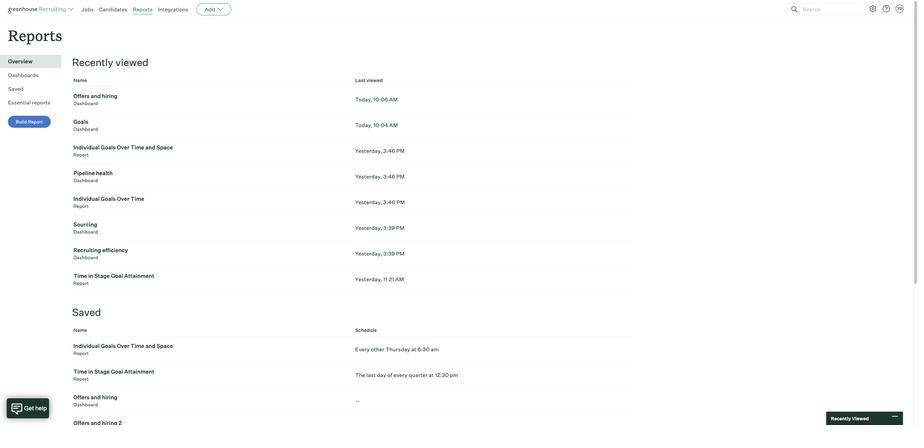 Task type: locate. For each thing, give the bounding box(es) containing it.
--
[[355, 398, 360, 405]]

reports down greenhouse recruiting image
[[8, 25, 62, 45]]

-
[[355, 398, 358, 405], [358, 398, 360, 405]]

1 offers from the top
[[73, 93, 90, 100]]

time in stage goal attainment report
[[73, 273, 154, 286], [73, 369, 154, 382]]

2 yesterday, 3:46 pm from the top
[[355, 173, 405, 180]]

yesterday, for sourcing
[[355, 225, 382, 232]]

1 vertical spatial recently
[[831, 416, 852, 422]]

1 vertical spatial in
[[88, 369, 93, 376]]

hiring for --
[[102, 395, 118, 401]]

today, left 10:06
[[355, 96, 373, 103]]

2 individual goals over time and space report from the top
[[73, 343, 173, 357]]

0 horizontal spatial recently
[[72, 56, 113, 69]]

3:46 for individual goals over time and space
[[384, 148, 395, 154]]

1 horizontal spatial recently
[[831, 416, 852, 422]]

1 vertical spatial today,
[[355, 122, 373, 129]]

2 dashboard from the top
[[73, 126, 98, 132]]

3 over from the top
[[117, 343, 130, 350]]

pm for pipeline health
[[397, 173, 405, 180]]

0 vertical spatial in
[[88, 273, 93, 280]]

at left 12:30
[[429, 372, 434, 379]]

reports link
[[133, 6, 153, 13]]

today, for today, 10:06 am
[[355, 96, 373, 103]]

individual inside individual goals over time report
[[73, 196, 100, 203]]

1 vertical spatial yesterday, 3:46 pm
[[355, 173, 405, 180]]

0 vertical spatial 3:46
[[384, 148, 395, 154]]

0 vertical spatial individual goals over time and space report
[[73, 144, 173, 158]]

2 vertical spatial individual
[[73, 343, 100, 350]]

1 vertical spatial time in stage goal attainment report
[[73, 369, 154, 382]]

0 horizontal spatial viewed
[[116, 56, 149, 69]]

goal for the
[[111, 369, 123, 376]]

2 3:39 from the top
[[384, 251, 395, 257]]

offers
[[73, 93, 90, 100], [73, 395, 90, 401]]

2 - from the left
[[358, 398, 360, 405]]

1 vertical spatial at
[[429, 372, 434, 379]]

individual goals over time and space report
[[73, 144, 173, 158], [73, 343, 173, 357]]

space for every other thursday at 6:30 am
[[157, 343, 173, 350]]

saved
[[8, 86, 23, 92], [72, 306, 101, 319]]

today, 10:06 am
[[355, 96, 398, 103]]

sourcing
[[73, 222, 97, 228]]

0 vertical spatial attainment
[[124, 273, 154, 280]]

attainment for the last day of every quarter at 12:30 pm
[[124, 369, 154, 376]]

0 vertical spatial yesterday, 3:39 pm
[[355, 225, 405, 232]]

0 vertical spatial stage
[[94, 273, 110, 280]]

yesterday, 11:21 am
[[355, 276, 404, 283]]

pm for individual goals over time
[[397, 199, 405, 206]]

1 in from the top
[[88, 273, 93, 280]]

1 vertical spatial over
[[117, 196, 130, 203]]

10:04
[[374, 122, 388, 129]]

0 horizontal spatial at
[[412, 346, 417, 353]]

jobs link
[[82, 6, 94, 13]]

space
[[157, 144, 173, 151], [157, 343, 173, 350]]

am
[[389, 96, 398, 103], [390, 122, 398, 129], [396, 276, 404, 283]]

am for today, 10:06 am
[[389, 96, 398, 103]]

yesterday, for individual goals over time and space
[[355, 148, 382, 154]]

pm
[[397, 148, 405, 154], [397, 173, 405, 180], [397, 199, 405, 206], [396, 225, 405, 232], [396, 251, 405, 257]]

goals
[[73, 119, 88, 125], [101, 144, 116, 151], [101, 196, 116, 203], [101, 343, 116, 350]]

yesterday, left '3:40'
[[355, 199, 382, 206]]

4 yesterday, from the top
[[355, 225, 382, 232]]

6 yesterday, from the top
[[355, 276, 382, 283]]

hiring
[[102, 93, 118, 100], [102, 395, 118, 401]]

yesterday, 3:46 pm down 10:04
[[355, 148, 405, 154]]

3:46
[[384, 148, 395, 154], [384, 173, 395, 180]]

0 vertical spatial reports
[[133, 6, 153, 13]]

goal
[[111, 273, 123, 280], [111, 369, 123, 376]]

pm for sourcing
[[396, 225, 405, 232]]

1 vertical spatial yesterday, 3:39 pm
[[355, 251, 405, 257]]

5 dashboard from the top
[[73, 255, 98, 261]]

time for yesterday, 3:40 pm
[[131, 196, 144, 203]]

2 over from the top
[[117, 196, 130, 203]]

time
[[131, 144, 144, 151], [131, 196, 144, 203], [73, 273, 87, 280], [131, 343, 144, 350], [73, 369, 87, 376]]

stage for the last day of every quarter at 12:30 pm
[[94, 369, 110, 376]]

am
[[431, 346, 439, 353]]

yesterday,
[[355, 148, 382, 154], [355, 173, 382, 180], [355, 199, 382, 206], [355, 225, 382, 232], [355, 251, 382, 257], [355, 276, 382, 283]]

1 individual from the top
[[73, 144, 100, 151]]

pipeline health dashboard
[[73, 170, 113, 183]]

0 vertical spatial saved
[[8, 86, 23, 92]]

name for saved
[[73, 328, 87, 333]]

dashboard
[[73, 101, 98, 106], [73, 126, 98, 132], [73, 178, 98, 183], [73, 229, 98, 235], [73, 255, 98, 261], [73, 402, 98, 408]]

goals for yesterday, 3:40 pm
[[101, 196, 116, 203]]

dashboard inside recruiting efficiency dashboard
[[73, 255, 98, 261]]

td button
[[896, 5, 904, 13]]

3:46 down 10:04
[[384, 148, 395, 154]]

yesterday, 3:39 pm
[[355, 225, 405, 232], [355, 251, 405, 257]]

every other thursday at 6:30 am
[[355, 346, 439, 353]]

1 name from the top
[[73, 78, 87, 83]]

0 vertical spatial viewed
[[116, 56, 149, 69]]

1 time in stage goal attainment report from the top
[[73, 273, 154, 286]]

2 yesterday, from the top
[[355, 173, 382, 180]]

individual goals over time and space report for every
[[73, 343, 173, 357]]

1 3:39 from the top
[[384, 225, 395, 232]]

greenhouse recruiting image
[[8, 5, 68, 13]]

3:39 up '11:21'
[[384, 251, 395, 257]]

1 yesterday, from the top
[[355, 148, 382, 154]]

2 vertical spatial over
[[117, 343, 130, 350]]

name
[[73, 78, 87, 83], [73, 328, 87, 333]]

1 3:46 from the top
[[384, 148, 395, 154]]

recently
[[72, 56, 113, 69], [831, 416, 852, 422]]

yesterday, 3:39 pm up yesterday, 11:21 am
[[355, 251, 405, 257]]

0 vertical spatial offers
[[73, 93, 90, 100]]

1 vertical spatial goal
[[111, 369, 123, 376]]

1 stage from the top
[[94, 273, 110, 280]]

over
[[117, 144, 130, 151], [117, 196, 130, 203], [117, 343, 130, 350]]

yesterday, 3:46 pm for individual goals over time and space
[[355, 148, 405, 154]]

in
[[88, 273, 93, 280], [88, 369, 93, 376]]

yesterday, up 'yesterday, 3:40 pm'
[[355, 173, 382, 180]]

1 horizontal spatial saved
[[72, 306, 101, 319]]

0 vertical spatial 3:39
[[384, 225, 395, 232]]

0 vertical spatial name
[[73, 78, 87, 83]]

individual for yesterday, 3:46 pm
[[73, 144, 100, 151]]

2 individual from the top
[[73, 196, 100, 203]]

yesterday, 3:46 pm up 'yesterday, 3:40 pm'
[[355, 173, 405, 180]]

0 vertical spatial individual
[[73, 144, 100, 151]]

last
[[367, 372, 376, 379]]

2 yesterday, 3:39 pm from the top
[[355, 251, 405, 257]]

yesterday, up yesterday, 11:21 am
[[355, 251, 382, 257]]

reports right candidates
[[133, 6, 153, 13]]

integrations link
[[158, 6, 188, 13]]

report inside individual goals over time report
[[73, 204, 89, 209]]

recently viewed
[[831, 416, 869, 422]]

configure image
[[870, 5, 878, 13]]

0 horizontal spatial reports
[[8, 25, 62, 45]]

1 vertical spatial viewed
[[367, 78, 383, 83]]

12:30
[[435, 372, 449, 379]]

1 yesterday, 3:46 pm from the top
[[355, 148, 405, 154]]

2 offers from the top
[[73, 395, 90, 401]]

3 dashboard from the top
[[73, 178, 98, 183]]

0 vertical spatial hiring
[[102, 93, 118, 100]]

viewed
[[116, 56, 149, 69], [367, 78, 383, 83]]

goals for yesterday, 3:46 pm
[[101, 144, 116, 151]]

6 dashboard from the top
[[73, 402, 98, 408]]

1 hiring from the top
[[102, 93, 118, 100]]

2 space from the top
[[157, 343, 173, 350]]

0 vertical spatial recently
[[72, 56, 113, 69]]

1 goal from the top
[[111, 273, 123, 280]]

1 vertical spatial name
[[73, 328, 87, 333]]

over for every other thursday at 6:30 am
[[117, 343, 130, 350]]

1 yesterday, 3:39 pm from the top
[[355, 225, 405, 232]]

1 vertical spatial hiring
[[102, 395, 118, 401]]

6:30
[[418, 346, 430, 353]]

0 horizontal spatial saved
[[8, 86, 23, 92]]

saved inside "link"
[[8, 86, 23, 92]]

3 yesterday, from the top
[[355, 199, 382, 206]]

1 vertical spatial attainment
[[124, 369, 154, 376]]

2 stage from the top
[[94, 369, 110, 376]]

0 vertical spatial am
[[389, 96, 398, 103]]

individual goals over time report
[[73, 196, 144, 209]]

schedule
[[355, 328, 377, 333]]

2 goal from the top
[[111, 369, 123, 376]]

2 time in stage goal attainment report from the top
[[73, 369, 154, 382]]

am right 10:06
[[389, 96, 398, 103]]

0 vertical spatial today,
[[355, 96, 373, 103]]

1 individual goals over time and space report from the top
[[73, 144, 173, 158]]

am right '11:21'
[[396, 276, 404, 283]]

1 vertical spatial 3:39
[[384, 251, 395, 257]]

1 vertical spatial stage
[[94, 369, 110, 376]]

over inside individual goals over time report
[[117, 196, 130, 203]]

pm for individual goals over time and space
[[397, 148, 405, 154]]

goal for yesterday,
[[111, 273, 123, 280]]

3:39 down '3:40'
[[384, 225, 395, 232]]

1 vertical spatial offers
[[73, 395, 90, 401]]

individual
[[73, 144, 100, 151], [73, 196, 100, 203], [73, 343, 100, 350]]

recently viewed
[[72, 56, 149, 69]]

the last day of every quarter at 12:30 pm
[[355, 372, 459, 379]]

in for the
[[88, 369, 93, 376]]

1 vertical spatial 3:46
[[384, 173, 395, 180]]

1 attainment from the top
[[124, 273, 154, 280]]

0 vertical spatial over
[[117, 144, 130, 151]]

add
[[205, 6, 215, 13]]

2 hiring from the top
[[102, 395, 118, 401]]

0 vertical spatial offers and hiring dashboard
[[73, 93, 118, 106]]

1 vertical spatial individual goals over time and space report
[[73, 343, 173, 357]]

viewed for recently viewed
[[116, 56, 149, 69]]

of
[[388, 372, 393, 379]]

yesterday, down 'yesterday, 3:40 pm'
[[355, 225, 382, 232]]

yesterday, 3:46 pm
[[355, 148, 405, 154], [355, 173, 405, 180]]

yesterday, 3:39 pm down 'yesterday, 3:40 pm'
[[355, 225, 405, 232]]

individual for every other thursday at 6:30 am
[[73, 343, 100, 350]]

1 horizontal spatial viewed
[[367, 78, 383, 83]]

0 vertical spatial yesterday, 3:46 pm
[[355, 148, 405, 154]]

attainment
[[124, 273, 154, 280], [124, 369, 154, 376]]

yesterday, for individual goals over time
[[355, 199, 382, 206]]

offers for -
[[73, 395, 90, 401]]

at
[[412, 346, 417, 353], [429, 372, 434, 379]]

today,
[[355, 96, 373, 103], [355, 122, 373, 129]]

0 vertical spatial space
[[157, 144, 173, 151]]

5 yesterday, from the top
[[355, 251, 382, 257]]

am right 10:04
[[390, 122, 398, 129]]

0 vertical spatial goal
[[111, 273, 123, 280]]

time inside individual goals over time report
[[131, 196, 144, 203]]

viewed
[[853, 416, 869, 422]]

2 in from the top
[[88, 369, 93, 376]]

1 offers and hiring dashboard from the top
[[73, 93, 118, 106]]

yesterday, left '11:21'
[[355, 276, 382, 283]]

1 dashboard from the top
[[73, 101, 98, 106]]

1 vertical spatial am
[[390, 122, 398, 129]]

reports
[[133, 6, 153, 13], [8, 25, 62, 45]]

goals inside individual goals over time report
[[101, 196, 116, 203]]

1 over from the top
[[117, 144, 130, 151]]

offers and hiring dashboard
[[73, 93, 118, 106], [73, 395, 118, 408]]

3 individual from the top
[[73, 343, 100, 350]]

2 vertical spatial am
[[396, 276, 404, 283]]

report
[[28, 119, 43, 125], [73, 152, 89, 158], [73, 204, 89, 209], [73, 281, 89, 286], [73, 351, 89, 357], [73, 377, 89, 382]]

2 offers and hiring dashboard from the top
[[73, 395, 118, 408]]

over for yesterday, 3:40 pm
[[117, 196, 130, 203]]

recruiting
[[73, 247, 101, 254]]

1 space from the top
[[157, 144, 173, 151]]

goals dashboard
[[73, 119, 98, 132]]

1 vertical spatial offers and hiring dashboard
[[73, 395, 118, 408]]

2 3:46 from the top
[[384, 173, 395, 180]]

3:46 up '3:40'
[[384, 173, 395, 180]]

every
[[394, 372, 408, 379]]

and
[[91, 93, 101, 100], [146, 144, 155, 151], [146, 343, 155, 350], [91, 395, 101, 401]]

at left 6:30
[[412, 346, 417, 353]]

yesterday, down today, 10:04 am
[[355, 148, 382, 154]]

hiring for today, 10:06 am
[[102, 93, 118, 100]]

add button
[[196, 3, 232, 15]]

2 attainment from the top
[[124, 369, 154, 376]]

1 vertical spatial space
[[157, 343, 173, 350]]

today, left 10:04
[[355, 122, 373, 129]]

0 vertical spatial time in stage goal attainment report
[[73, 273, 154, 286]]

2 today, from the top
[[355, 122, 373, 129]]

yesterday, 3:39 pm for dashboard
[[355, 225, 405, 232]]

1 vertical spatial individual
[[73, 196, 100, 203]]

2 name from the top
[[73, 328, 87, 333]]

stage
[[94, 273, 110, 280], [94, 369, 110, 376]]

4 dashboard from the top
[[73, 229, 98, 235]]

1 today, from the top
[[355, 96, 373, 103]]

3:39
[[384, 225, 395, 232], [384, 251, 395, 257]]



Task type: vqa. For each thing, say whether or not it's contained in the screenshot.
the thursday
yes



Task type: describe. For each thing, give the bounding box(es) containing it.
candidates
[[99, 6, 127, 13]]

3:46 for pipeline health
[[384, 173, 395, 180]]

essential
[[8, 99, 31, 106]]

am for today, 10:04 am
[[390, 122, 398, 129]]

recruiting efficiency dashboard
[[73, 247, 128, 261]]

efficiency
[[102, 247, 128, 254]]

yesterday, 3:40 pm
[[355, 199, 405, 206]]

pm
[[450, 372, 459, 379]]

1 horizontal spatial reports
[[133, 6, 153, 13]]

yesterday, 3:39 pm for efficiency
[[355, 251, 405, 257]]

td button
[[895, 3, 906, 14]]

thursday
[[386, 346, 410, 353]]

yesterday, for time in stage goal attainment
[[355, 276, 382, 283]]

goals for every other thursday at 6:30 am
[[101, 343, 116, 350]]

dashboards link
[[8, 71, 59, 79]]

goals inside goals dashboard
[[73, 119, 88, 125]]

essential reports link
[[8, 99, 59, 107]]

am for yesterday, 11:21 am
[[396, 276, 404, 283]]

1 - from the left
[[355, 398, 358, 405]]

yesterday, for recruiting efficiency
[[355, 251, 382, 257]]

essential reports
[[8, 99, 50, 106]]

3:39 for dashboard
[[384, 225, 395, 232]]

candidates link
[[99, 6, 127, 13]]

in for yesterday,
[[88, 273, 93, 280]]

3:39 for efficiency
[[384, 251, 395, 257]]

sourcing dashboard
[[73, 222, 98, 235]]

1 vertical spatial saved
[[72, 306, 101, 319]]

time for every other thursday at 6:30 am
[[131, 343, 144, 350]]

name for recently viewed
[[73, 78, 87, 83]]

offers and hiring dashboard for today, 10:06 am
[[73, 93, 118, 106]]

11:21
[[384, 276, 394, 283]]

last
[[355, 78, 366, 83]]

report inside button
[[28, 119, 43, 125]]

viewed for last viewed
[[367, 78, 383, 83]]

yesterday, for pipeline health
[[355, 173, 382, 180]]

over for yesterday, 3:46 pm
[[117, 144, 130, 151]]

last viewed
[[355, 78, 383, 83]]

every
[[355, 346, 370, 353]]

the
[[355, 372, 366, 379]]

jobs
[[82, 6, 94, 13]]

space for yesterday, 3:46 pm
[[157, 144, 173, 151]]

dashboard inside pipeline health dashboard
[[73, 178, 98, 183]]

quarter
[[409, 372, 428, 379]]

individual for yesterday, 3:40 pm
[[73, 196, 100, 203]]

attainment for yesterday, 11:21 am
[[124, 273, 154, 280]]

other
[[371, 346, 385, 353]]

build report
[[16, 119, 43, 125]]

pm for recruiting efficiency
[[396, 251, 405, 257]]

individual goals over time and space report for yesterday,
[[73, 144, 173, 158]]

stage for yesterday, 11:21 am
[[94, 273, 110, 280]]

health
[[96, 170, 113, 177]]

pipeline
[[73, 170, 95, 177]]

saved link
[[8, 85, 59, 93]]

today, for today, 10:04 am
[[355, 122, 373, 129]]

1 vertical spatial reports
[[8, 25, 62, 45]]

overview link
[[8, 58, 59, 66]]

dashboards
[[8, 72, 38, 79]]

today, 10:04 am
[[355, 122, 398, 129]]

td
[[898, 6, 903, 11]]

time in stage goal attainment report for the
[[73, 369, 154, 382]]

time in stage goal attainment report for yesterday,
[[73, 273, 154, 286]]

build report button
[[8, 116, 51, 128]]

offers for today,
[[73, 93, 90, 100]]

reports
[[32, 99, 50, 106]]

10:06
[[374, 96, 388, 103]]

integrations
[[158, 6, 188, 13]]

0 vertical spatial at
[[412, 346, 417, 353]]

1 horizontal spatial at
[[429, 372, 434, 379]]

day
[[377, 372, 386, 379]]

offers and hiring dashboard for --
[[73, 395, 118, 408]]

time for yesterday, 3:46 pm
[[131, 144, 144, 151]]

recently for recently viewed
[[831, 416, 852, 422]]

yesterday, 3:46 pm for pipeline health
[[355, 173, 405, 180]]

Search text field
[[802, 5, 856, 14]]

build
[[16, 119, 27, 125]]

recently for recently viewed
[[72, 56, 113, 69]]

3:40
[[384, 199, 396, 206]]

overview
[[8, 58, 32, 65]]



